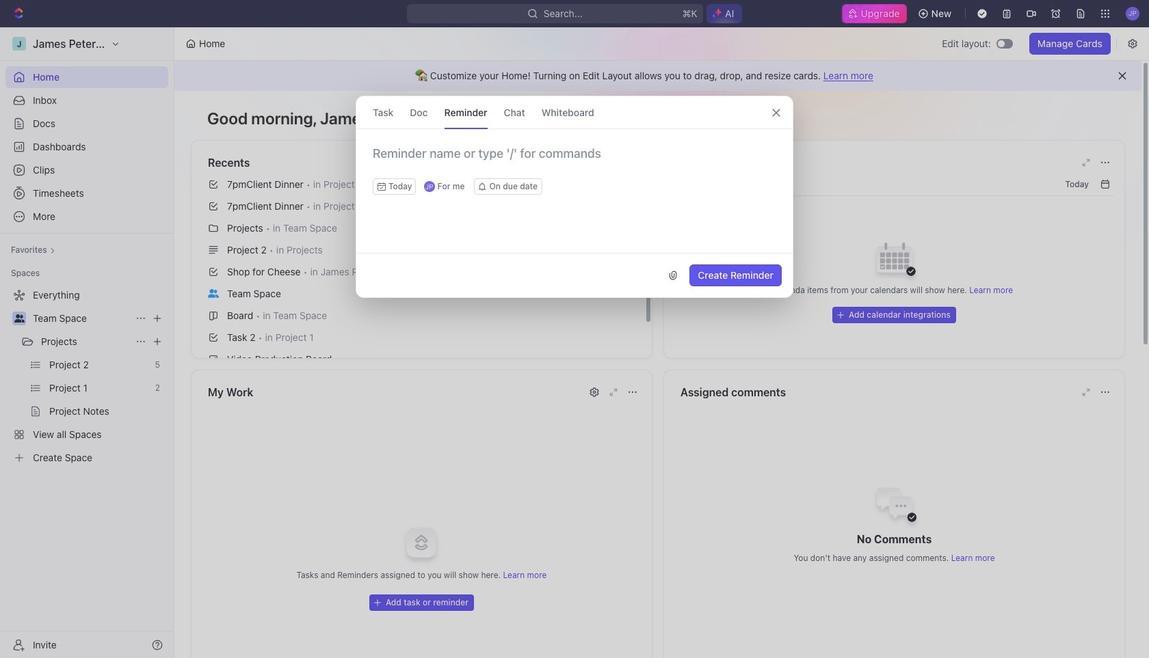 Task type: describe. For each thing, give the bounding box(es) containing it.
user group image inside sidebar navigation
[[14, 315, 24, 323]]

sidebar navigation
[[0, 27, 174, 659]]

1 horizontal spatial user group image
[[208, 289, 219, 298]]



Task type: locate. For each thing, give the bounding box(es) containing it.
tree inside sidebar navigation
[[5, 285, 168, 469]]

0 vertical spatial user group image
[[208, 289, 219, 298]]

tree
[[5, 285, 168, 469]]

Reminder na﻿me or type '/' for commands text field
[[356, 146, 793, 179]]

dialog
[[356, 96, 793, 298]]

alert
[[174, 61, 1142, 91]]

1 vertical spatial user group image
[[14, 315, 24, 323]]

0 horizontal spatial user group image
[[14, 315, 24, 323]]

user group image
[[208, 289, 219, 298], [14, 315, 24, 323]]



Task type: vqa. For each thing, say whether or not it's contained in the screenshot.
left user group icon
yes



